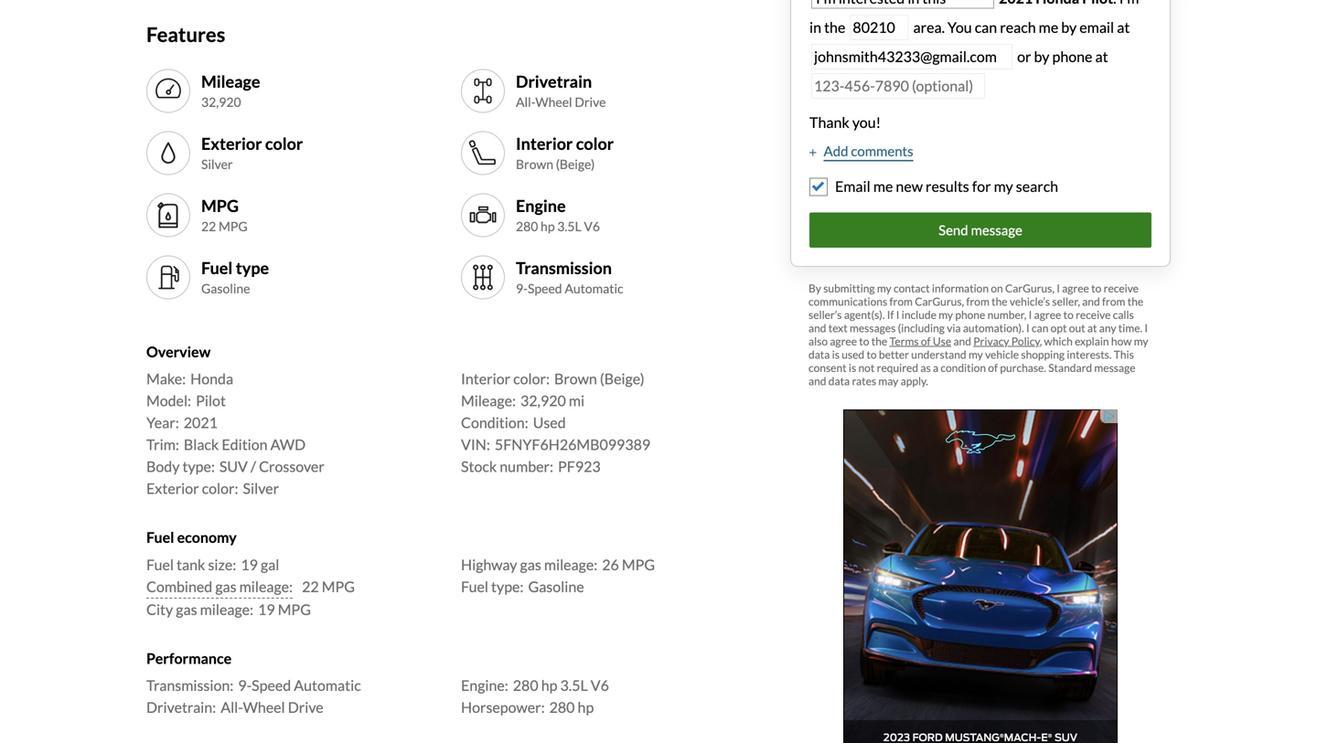 Task type: vqa. For each thing, say whether or not it's contained in the screenshot.


Task type: locate. For each thing, give the bounding box(es) containing it.
to inside , which explain how my data is used to better understand my vehicle shopping interests. this consent is not required as a condition of purchase. standard message and data rates may apply.
[[867, 348, 877, 361]]

search
[[1016, 178, 1059, 196]]

0 vertical spatial color:
[[513, 370, 550, 388]]

can inside by submitting my contact information on cargurus, i agree to receive communications from cargurus, from the vehicle's seller, and from the seller's agent(s). if i include my phone number, i agree to receive calls and text messages (including via automation). i can opt out at any time. i also agree to the
[[1032, 322, 1049, 335]]

1 vertical spatial 19
[[258, 601, 275, 619]]

the up time.
[[1128, 295, 1144, 308]]

0 vertical spatial type:
[[182, 458, 215, 476]]

1 vertical spatial 22
[[302, 578, 319, 596]]

1 vertical spatial exterior
[[146, 480, 199, 498]]

the left terms
[[872, 335, 888, 348]]

drive inside "drivetrain all-wheel drive"
[[575, 94, 606, 110]]

advertisement region
[[843, 410, 1118, 744]]

agree right also
[[830, 335, 857, 348]]

color inside the "interior color brown (beige)"
[[576, 133, 614, 154]]

all- down transmission:
[[221, 699, 243, 717]]

message
[[971, 222, 1023, 238], [1095, 361, 1136, 375]]

0 vertical spatial 280
[[516, 219, 538, 234]]

transmission 9-speed automatic
[[516, 258, 624, 297]]

hp up 'horsepower:'
[[541, 677, 558, 695]]

me left new
[[874, 178, 893, 196]]

agree up ,
[[1034, 308, 1061, 322]]

engine 280 hp 3.5l v6
[[516, 196, 600, 234]]

0 horizontal spatial type:
[[182, 458, 215, 476]]

mileage:
[[544, 556, 598, 574], [239, 578, 293, 596], [200, 601, 253, 619]]

280 up 'horsepower:'
[[513, 677, 538, 695]]

tank
[[177, 556, 205, 574]]

32,920 down mileage
[[201, 94, 241, 110]]

2 horizontal spatial gas
[[520, 556, 541, 574]]

my up 'if'
[[877, 282, 892, 295]]

1 horizontal spatial drive
[[575, 94, 606, 110]]

from up the any
[[1102, 295, 1126, 308]]

2 from from the left
[[966, 295, 990, 308]]

3.5l right engine:
[[560, 677, 588, 695]]

all-
[[516, 94, 535, 110], [221, 699, 243, 717]]

agree
[[1062, 282, 1089, 295], [1034, 308, 1061, 322], [830, 335, 857, 348]]

19 left gal
[[241, 556, 258, 574]]

engine:
[[461, 677, 508, 695]]

also
[[809, 335, 828, 348]]

1 vertical spatial 3.5l
[[560, 677, 588, 695]]

message right 'send'
[[971, 222, 1023, 238]]

gas right highway
[[520, 556, 541, 574]]

fuel for type
[[201, 258, 233, 278]]

1 horizontal spatial phone
[[1053, 47, 1093, 65]]

cargurus, right on
[[1005, 282, 1055, 295]]

9- right transmission icon
[[516, 281, 528, 297]]

1 horizontal spatial brown
[[554, 370, 597, 388]]

0 horizontal spatial speed
[[252, 677, 291, 695]]

26
[[602, 556, 619, 574]]

message inside send message button
[[971, 222, 1023, 238]]

receive up explain
[[1076, 308, 1111, 322]]

at down email
[[1096, 47, 1108, 65]]

understand
[[911, 348, 967, 361]]

0 horizontal spatial by
[[1034, 47, 1050, 65]]

brown inside interior color: brown (beige) mileage: 32,920 mi condition: used vin: 5fnyf6h26mb099389 stock number: pf923
[[554, 370, 597, 388]]

color: down suv
[[202, 480, 238, 498]]

1 color from the left
[[265, 133, 303, 154]]

phone inside by submitting my contact information on cargurus, i agree to receive communications from cargurus, from the vehicle's seller, and from the seller's agent(s). if i include my phone number, i agree to receive calls and text messages (including via automation). i can opt out at any time. i also agree to the
[[955, 308, 986, 322]]

0 vertical spatial v6
[[584, 219, 600, 234]]

fuel left type
[[201, 258, 233, 278]]

gas
[[520, 556, 541, 574], [215, 578, 237, 596], [176, 601, 197, 619]]

3.5l for engine
[[557, 219, 582, 234]]

fuel inside fuel type gasoline
[[201, 258, 233, 278]]

(beige) up engine 280 hp 3.5l v6
[[556, 157, 595, 172]]

transmission image
[[468, 263, 498, 292]]

speed right transmission:
[[252, 677, 291, 695]]

0 vertical spatial 9-
[[516, 281, 528, 297]]

1 horizontal spatial interior
[[516, 133, 573, 154]]

which
[[1044, 335, 1073, 348]]

brown up the mi
[[554, 370, 597, 388]]

exterior down body
[[146, 480, 199, 498]]

0 vertical spatial interior
[[516, 133, 573, 154]]

agree up out
[[1062, 282, 1089, 295]]

speed inside 'transmission 9-speed automatic'
[[528, 281, 562, 297]]

wheel
[[535, 94, 572, 110], [243, 699, 285, 717]]

shopping
[[1021, 348, 1065, 361]]

awd
[[270, 436, 306, 454]]

interior inside the "interior color brown (beige)"
[[516, 133, 573, 154]]

gas down size:
[[215, 578, 237, 596]]

1 vertical spatial by
[[1034, 47, 1050, 65]]

1 vertical spatial v6
[[591, 677, 609, 695]]

v6 for engine
[[584, 219, 600, 234]]

hp inside engine 280 hp 3.5l v6
[[541, 219, 555, 234]]

,
[[1040, 335, 1042, 348]]

to right used
[[867, 348, 877, 361]]

speed inside transmission: 9-speed automatic drivetrain: all-wheel drive
[[252, 677, 291, 695]]

the
[[824, 18, 846, 36], [992, 295, 1008, 308], [1128, 295, 1144, 308], [872, 335, 888, 348]]

fuel left economy
[[146, 529, 174, 547]]

to up which
[[1064, 308, 1074, 322]]

interior inside interior color: brown (beige) mileage: 32,920 mi condition: used vin: 5fnyf6h26mb099389 stock number: pf923
[[461, 370, 511, 388]]

(beige) up the 5fnyf6h26mb099389
[[600, 370, 645, 388]]

and right seller,
[[1082, 295, 1100, 308]]

0 horizontal spatial color:
[[202, 480, 238, 498]]

0 horizontal spatial message
[[971, 222, 1023, 238]]

wheel right "drivetrain:" at the bottom left
[[243, 699, 285, 717]]

mileage: down gal
[[239, 578, 293, 596]]

0 horizontal spatial interior
[[461, 370, 511, 388]]

v6 for engine:
[[591, 677, 609, 695]]

exterior down mileage 32,920
[[201, 133, 262, 154]]

of left use on the top right of the page
[[921, 335, 931, 348]]

wheel down drivetrain
[[535, 94, 572, 110]]

data left rates
[[829, 375, 850, 388]]

apply.
[[901, 375, 928, 388]]

0 horizontal spatial (beige)
[[556, 157, 595, 172]]

0 horizontal spatial silver
[[201, 157, 233, 172]]

2 horizontal spatial agree
[[1062, 282, 1089, 295]]

phone up terms of use and privacy policy
[[955, 308, 986, 322]]

1 horizontal spatial 9-
[[516, 281, 528, 297]]

drive inside transmission: 9-speed automatic drivetrain: all-wheel drive
[[288, 699, 324, 717]]

0 vertical spatial exterior
[[201, 133, 262, 154]]

hp right 'horsepower:'
[[578, 699, 594, 717]]

phone
[[1053, 47, 1093, 65], [955, 308, 986, 322]]

32,920 up used
[[521, 392, 566, 410]]

is
[[832, 348, 840, 361], [849, 361, 856, 375]]

of inside , which explain how my data is used to better understand my vehicle shopping interests. this consent is not required as a condition of purchase. standard message and data rates may apply.
[[988, 361, 998, 375]]

pf923
[[558, 458, 601, 476]]

0 horizontal spatial exterior
[[146, 480, 199, 498]]

280 down engine
[[516, 219, 538, 234]]

280
[[516, 219, 538, 234], [513, 677, 538, 695], [549, 699, 575, 717]]

my
[[994, 178, 1013, 196], [877, 282, 892, 295], [939, 308, 953, 322], [1134, 335, 1149, 348], [969, 348, 983, 361]]

automatic inside 'transmission 9-speed automatic'
[[565, 281, 624, 297]]

trim:
[[146, 436, 179, 454]]

silver down /
[[243, 480, 279, 498]]

22 inside 'fuel tank size: 19 gal combined gas mileage: 22 mpg city gas mileage: 19 mpg'
[[302, 578, 319, 596]]

1 vertical spatial hp
[[541, 677, 558, 695]]

9- inside 'transmission 9-speed automatic'
[[516, 281, 528, 297]]

from left on
[[966, 295, 990, 308]]

0 vertical spatial phone
[[1053, 47, 1093, 65]]

you!
[[852, 113, 881, 131]]

1 horizontal spatial from
[[966, 295, 990, 308]]

hp down engine
[[541, 219, 555, 234]]

2 vertical spatial mileage:
[[200, 601, 253, 619]]

add comments
[[824, 143, 914, 159]]

19
[[241, 556, 258, 574], [258, 601, 275, 619]]

horsepower:
[[461, 699, 545, 717]]

1 horizontal spatial gasoline
[[528, 578, 584, 596]]

i
[[1057, 282, 1060, 295], [896, 308, 900, 322], [1029, 308, 1032, 322], [1026, 322, 1030, 335], [1145, 322, 1148, 335]]

at down i'm
[[1117, 18, 1130, 36]]

0 horizontal spatial automatic
[[294, 677, 361, 695]]

1 horizontal spatial speed
[[528, 281, 562, 297]]

2 vertical spatial hp
[[578, 699, 594, 717]]

3.5l inside engine: 280 hp 3.5l v6 horsepower: 280 hp
[[560, 677, 588, 695]]

is left used
[[832, 348, 840, 361]]

color: up used
[[513, 370, 550, 388]]

crossover
[[259, 458, 325, 476]]

v6 inside engine: 280 hp 3.5l v6 horsepower: 280 hp
[[591, 677, 609, 695]]

the inside ". i'm in the"
[[824, 18, 846, 36]]

gasoline inside highway gas mileage: 26 mpg fuel type: gasoline
[[528, 578, 584, 596]]

by left email
[[1061, 18, 1077, 36]]

1 vertical spatial mileage:
[[239, 578, 293, 596]]

9- right transmission:
[[238, 677, 252, 695]]

0 horizontal spatial 32,920
[[201, 94, 241, 110]]

phone down email
[[1053, 47, 1093, 65]]

color for interior color
[[576, 133, 614, 154]]

0 horizontal spatial 9-
[[238, 677, 252, 695]]

9- inside transmission: 9-speed automatic drivetrain: all-wheel drive
[[238, 677, 252, 695]]

interior up mileage:
[[461, 370, 511, 388]]

color: inside make: honda model: pilot year: 2021 trim: black edition awd body type: suv / crossover exterior color: silver
[[202, 480, 238, 498]]

1 vertical spatial interior
[[461, 370, 511, 388]]

fuel down highway
[[461, 578, 488, 596]]

0 horizontal spatial wheel
[[243, 699, 285, 717]]

.
[[1113, 0, 1117, 7]]

the right in
[[824, 18, 846, 36]]

fuel type gasoline
[[201, 258, 269, 297]]

interior color brown (beige)
[[516, 133, 614, 172]]

time.
[[1119, 322, 1143, 335]]

brown for color
[[516, 157, 553, 172]]

fuel tank size: 19 gal combined gas mileage: 22 mpg city gas mileage: 19 mpg
[[146, 556, 355, 619]]

280 right 'horsepower:'
[[549, 699, 575, 717]]

hp for engine:
[[541, 677, 558, 695]]

receive
[[1104, 282, 1139, 295], [1076, 308, 1111, 322]]

can left opt
[[1032, 322, 1049, 335]]

terms of use and privacy policy
[[890, 335, 1040, 348]]

0 vertical spatial gasoline
[[201, 281, 250, 297]]

honda
[[190, 370, 233, 388]]

1 horizontal spatial 32,920
[[521, 392, 566, 410]]

0 vertical spatial 19
[[241, 556, 258, 574]]

mileage: down size:
[[200, 601, 253, 619]]

stock
[[461, 458, 497, 476]]

1 horizontal spatial exterior
[[201, 133, 262, 154]]

drivetrain
[[516, 71, 592, 91]]

fuel inside 'fuel tank size: 19 gal combined gas mileage: 22 mpg city gas mileage: 19 mpg'
[[146, 556, 174, 574]]

highway
[[461, 556, 517, 574]]

32,920 inside interior color: brown (beige) mileage: 32,920 mi condition: used vin: 5fnyf6h26mb099389 stock number: pf923
[[521, 392, 566, 410]]

1 horizontal spatial is
[[849, 361, 856, 375]]

gas inside highway gas mileage: 26 mpg fuel type: gasoline
[[520, 556, 541, 574]]

can
[[975, 18, 997, 36], [1032, 322, 1049, 335]]

1 vertical spatial brown
[[554, 370, 597, 388]]

1 horizontal spatial wheel
[[535, 94, 572, 110]]

Phone (optional) telephone field
[[811, 73, 985, 99]]

0 vertical spatial gas
[[520, 556, 541, 574]]

1 vertical spatial all-
[[221, 699, 243, 717]]

and down also
[[809, 375, 827, 388]]

my right how
[[1134, 335, 1149, 348]]

3 from from the left
[[1102, 295, 1126, 308]]

0 vertical spatial me
[[1039, 18, 1059, 36]]

1 vertical spatial message
[[1095, 361, 1136, 375]]

Email address email field
[[811, 44, 1013, 70]]

(beige) for color:
[[600, 370, 645, 388]]

by right or
[[1034, 47, 1050, 65]]

0 horizontal spatial all-
[[221, 699, 243, 717]]

submitting
[[824, 282, 875, 295]]

1 vertical spatial phone
[[955, 308, 986, 322]]

1 vertical spatial can
[[1032, 322, 1049, 335]]

to down agent(s).
[[859, 335, 869, 348]]

0 horizontal spatial brown
[[516, 157, 553, 172]]

may
[[879, 375, 899, 388]]

type: down black
[[182, 458, 215, 476]]

0 vertical spatial 32,920
[[201, 94, 241, 110]]

1 horizontal spatial automatic
[[565, 281, 624, 297]]

1 horizontal spatial can
[[1032, 322, 1049, 335]]

silver
[[201, 157, 233, 172], [243, 480, 279, 498]]

fuel up combined
[[146, 556, 174, 574]]

0 vertical spatial wheel
[[535, 94, 572, 110]]

model:
[[146, 392, 191, 410]]

2 color from the left
[[576, 133, 614, 154]]

1 vertical spatial of
[[988, 361, 998, 375]]

3.5l down engine
[[557, 219, 582, 234]]

fuel economy
[[146, 529, 237, 547]]

mileage image
[[154, 76, 183, 106]]

19 down gal
[[258, 601, 275, 619]]

1 horizontal spatial all-
[[516, 94, 535, 110]]

mileage: left "26"
[[544, 556, 598, 574]]

2 horizontal spatial from
[[1102, 295, 1126, 308]]

0 horizontal spatial 22
[[201, 219, 216, 234]]

email
[[835, 178, 871, 196]]

0 horizontal spatial me
[[874, 178, 893, 196]]

mpg
[[201, 196, 239, 216], [219, 219, 248, 234], [622, 556, 655, 574], [322, 578, 355, 596], [278, 601, 311, 619]]

receive up calls
[[1104, 282, 1139, 295]]

thank
[[810, 113, 850, 131]]

text
[[829, 322, 848, 335]]

3.5l inside engine 280 hp 3.5l v6
[[557, 219, 582, 234]]

1 vertical spatial silver
[[243, 480, 279, 498]]

type: inside make: honda model: pilot year: 2021 trim: black edition awd body type: suv / crossover exterior color: silver
[[182, 458, 215, 476]]

1 horizontal spatial color:
[[513, 370, 550, 388]]

0 horizontal spatial gasoline
[[201, 281, 250, 297]]

1 horizontal spatial by
[[1061, 18, 1077, 36]]

can right you
[[975, 18, 997, 36]]

messages
[[850, 322, 896, 335]]

280 inside engine 280 hp 3.5l v6
[[516, 219, 538, 234]]

1 vertical spatial gas
[[215, 578, 237, 596]]

22
[[201, 219, 216, 234], [302, 578, 319, 596]]

0 vertical spatial agree
[[1062, 282, 1089, 295]]

1 vertical spatial type:
[[491, 578, 524, 596]]

1 from from the left
[[890, 295, 913, 308]]

of down privacy
[[988, 361, 998, 375]]

(beige) inside interior color: brown (beige) mileage: 32,920 mi condition: used vin: 5fnyf6h26mb099389 stock number: pf923
[[600, 370, 645, 388]]

via
[[947, 322, 961, 335]]

fuel for economy
[[146, 529, 174, 547]]

me right reach
[[1039, 18, 1059, 36]]

by submitting my contact information on cargurus, i agree to receive communications from cargurus, from the vehicle's seller, and from the seller's agent(s). if i include my phone number, i agree to receive calls and text messages (including via automation). i can opt out at any time. i also agree to the
[[809, 282, 1148, 348]]

color inside exterior color silver
[[265, 133, 303, 154]]

at right out
[[1088, 322, 1097, 335]]

fuel
[[201, 258, 233, 278], [146, 529, 174, 547], [146, 556, 174, 574], [461, 578, 488, 596]]

0 vertical spatial of
[[921, 335, 931, 348]]

i right the vehicle's at the top right of the page
[[1057, 282, 1060, 295]]

data down text
[[809, 348, 830, 361]]

edition
[[222, 436, 268, 454]]

1 horizontal spatial type:
[[491, 578, 524, 596]]

data
[[809, 348, 830, 361], [829, 375, 850, 388]]

0 horizontal spatial agree
[[830, 335, 857, 348]]

1 vertical spatial wheel
[[243, 699, 285, 717]]

speed for transmission
[[528, 281, 562, 297]]

is left not
[[849, 361, 856, 375]]

message inside , which explain how my data is used to better understand my vehicle shopping interests. this consent is not required as a condition of purchase. standard message and data rates may apply.
[[1095, 361, 1136, 375]]

v6
[[584, 219, 600, 234], [591, 677, 609, 695]]

message down how
[[1095, 361, 1136, 375]]

from up the (including
[[890, 295, 913, 308]]

gas down combined
[[176, 601, 197, 619]]

year:
[[146, 414, 179, 432]]

wheel inside "drivetrain all-wheel drive"
[[535, 94, 572, 110]]

interior color image
[[468, 139, 498, 168]]

0 horizontal spatial cargurus,
[[915, 295, 964, 308]]

1 vertical spatial automatic
[[294, 677, 361, 695]]

vehicle
[[985, 348, 1019, 361]]

interior for color
[[516, 133, 573, 154]]

automatic for transmission:
[[294, 677, 361, 695]]

(beige) inside the "interior color brown (beige)"
[[556, 157, 595, 172]]

280 for engine:
[[513, 677, 538, 695]]

1 vertical spatial drive
[[288, 699, 324, 717]]

automatic inside transmission: 9-speed automatic drivetrain: all-wheel drive
[[294, 677, 361, 695]]

fuel type image
[[154, 263, 183, 292]]

0 vertical spatial speed
[[528, 281, 562, 297]]

2 vertical spatial gas
[[176, 601, 197, 619]]

280 for engine
[[516, 219, 538, 234]]

0 vertical spatial all-
[[516, 94, 535, 110]]

1 vertical spatial agree
[[1034, 308, 1061, 322]]

interior
[[516, 133, 573, 154], [461, 370, 511, 388]]

Zip code field
[[850, 14, 909, 40]]

purchase.
[[1000, 361, 1046, 375]]

1 vertical spatial speed
[[252, 677, 291, 695]]

gal
[[261, 556, 279, 574]]

silver right the exterior color image
[[201, 157, 233, 172]]

make:
[[146, 370, 186, 388]]

1 horizontal spatial message
[[1095, 361, 1136, 375]]

speed down transmission at the left top of page
[[528, 281, 562, 297]]

type
[[236, 258, 269, 278]]

0 vertical spatial 3.5l
[[557, 219, 582, 234]]

standard
[[1049, 361, 1092, 375]]

brown inside the "interior color brown (beige)"
[[516, 157, 553, 172]]

0 horizontal spatial gas
[[176, 601, 197, 619]]

if
[[887, 308, 894, 322]]

type: down highway
[[491, 578, 524, 596]]

0 horizontal spatial phone
[[955, 308, 986, 322]]

cargurus, up "via"
[[915, 295, 964, 308]]

interior down "drivetrain all-wheel drive"
[[516, 133, 573, 154]]

transmission
[[516, 258, 612, 278]]

brown up engine
[[516, 157, 553, 172]]

all- down drivetrain
[[516, 94, 535, 110]]

my right include
[[939, 308, 953, 322]]

1 horizontal spatial me
[[1039, 18, 1059, 36]]

v6 inside engine 280 hp 3.5l v6
[[584, 219, 600, 234]]



Task type: describe. For each thing, give the bounding box(es) containing it.
i right 'if'
[[896, 308, 900, 322]]

size:
[[208, 556, 236, 574]]

1 horizontal spatial agree
[[1034, 308, 1061, 322]]

include
[[902, 308, 937, 322]]

condition:
[[461, 414, 528, 432]]

drivetrain image
[[468, 76, 498, 106]]

and inside , which explain how my data is used to better understand my vehicle shopping interests. this consent is not required as a condition of purchase. standard message and data rates may apply.
[[809, 375, 827, 388]]

all- inside transmission: 9-speed automatic drivetrain: all-wheel drive
[[221, 699, 243, 717]]

used
[[533, 414, 566, 432]]

my right for
[[994, 178, 1013, 196]]

communications
[[809, 295, 888, 308]]

city
[[146, 601, 173, 619]]

policy
[[1012, 335, 1040, 348]]

mpg inside highway gas mileage: 26 mpg fuel type: gasoline
[[622, 556, 655, 574]]

engine image
[[468, 201, 498, 230]]

transmission:
[[146, 677, 234, 695]]

add
[[824, 143, 848, 159]]

32,920 inside mileage 32,920
[[201, 94, 241, 110]]

2 vertical spatial agree
[[830, 335, 857, 348]]

5fnyf6h26mb099389
[[495, 436, 651, 454]]

all- inside "drivetrain all-wheel drive"
[[516, 94, 535, 110]]

number:
[[500, 458, 554, 476]]

gasoline inside fuel type gasoline
[[201, 281, 250, 297]]

mileage:
[[461, 392, 516, 410]]

drivetrain:
[[146, 699, 216, 717]]

terms
[[890, 335, 919, 348]]

plus image
[[810, 148, 816, 157]]

3.5l for engine:
[[560, 677, 588, 695]]

any
[[1099, 322, 1117, 335]]

automatic for transmission
[[565, 281, 624, 297]]

my left the 'vehicle'
[[969, 348, 983, 361]]

explain
[[1075, 335, 1109, 348]]

mi
[[569, 392, 585, 410]]

contact
[[894, 282, 930, 295]]

how
[[1111, 335, 1132, 348]]

calls
[[1113, 308, 1134, 322]]

0 vertical spatial by
[[1061, 18, 1077, 36]]

area. you can reach me by email at
[[911, 18, 1130, 36]]

condition
[[941, 361, 986, 375]]

required
[[877, 361, 919, 375]]

better
[[879, 348, 909, 361]]

in
[[810, 18, 822, 36]]

brown for color:
[[554, 370, 597, 388]]

2 vertical spatial 280
[[549, 699, 575, 717]]

i left ,
[[1026, 322, 1030, 335]]

type: inside highway gas mileage: 26 mpg fuel type: gasoline
[[491, 578, 524, 596]]

mileage: inside highway gas mileage: 26 mpg fuel type: gasoline
[[544, 556, 598, 574]]

thank you!
[[810, 113, 881, 131]]

as
[[921, 361, 931, 375]]

seller's
[[809, 308, 842, 322]]

hp for engine
[[541, 219, 555, 234]]

area.
[[913, 18, 945, 36]]

22 inside mpg 22 mpg
[[201, 219, 216, 234]]

the up automation).
[[992, 295, 1008, 308]]

not
[[859, 361, 875, 375]]

color: inside interior color: brown (beige) mileage: 32,920 mi condition: used vin: 5fnyf6h26mb099389 stock number: pf923
[[513, 370, 550, 388]]

send message
[[939, 222, 1023, 238]]

email me new results for my search
[[835, 178, 1059, 196]]

0 horizontal spatial of
[[921, 335, 931, 348]]

results
[[926, 178, 969, 196]]

0 horizontal spatial can
[[975, 18, 997, 36]]

silver inside exterior color silver
[[201, 157, 233, 172]]

overview
[[146, 343, 211, 361]]

wheel inside transmission: 9-speed automatic drivetrain: all-wheel drive
[[243, 699, 285, 717]]

(including
[[898, 322, 945, 335]]

. i'm in the
[[810, 0, 1139, 36]]

agent(s).
[[844, 308, 885, 322]]

terms of use link
[[890, 335, 952, 348]]

add comments button
[[810, 141, 914, 161]]

i right time.
[[1145, 322, 1148, 335]]

(beige) for color
[[556, 157, 595, 172]]

i'm
[[1119, 0, 1139, 7]]

consent
[[809, 361, 847, 375]]

comments
[[851, 143, 914, 159]]

mileage
[[201, 71, 260, 91]]

i right number,
[[1029, 308, 1032, 322]]

or
[[1017, 47, 1031, 65]]

out
[[1069, 322, 1086, 335]]

0 vertical spatial at
[[1117, 18, 1130, 36]]

privacy policy link
[[974, 335, 1040, 348]]

0 horizontal spatial 19
[[241, 556, 258, 574]]

send message button
[[810, 213, 1152, 248]]

reach
[[1000, 18, 1036, 36]]

color for exterior color
[[265, 133, 303, 154]]

1 vertical spatial at
[[1096, 47, 1108, 65]]

combined
[[146, 578, 212, 596]]

1 horizontal spatial gas
[[215, 578, 237, 596]]

on
[[991, 282, 1003, 295]]

features
[[146, 22, 225, 46]]

body
[[146, 458, 180, 476]]

engine
[[516, 196, 566, 216]]

1 vertical spatial receive
[[1076, 308, 1111, 322]]

silver inside make: honda model: pilot year: 2021 trim: black edition awd body type: suv / crossover exterior color: silver
[[243, 480, 279, 498]]

at inside by submitting my contact information on cargurus, i agree to receive communications from cargurus, from the vehicle's seller, and from the seller's agent(s). if i include my phone number, i agree to receive calls and text messages (including via automation). i can opt out at any time. i also agree to the
[[1088, 322, 1097, 335]]

number,
[[988, 308, 1027, 322]]

make: honda model: pilot year: 2021 trim: black edition awd body type: suv / crossover exterior color: silver
[[146, 370, 325, 498]]

automation).
[[963, 322, 1024, 335]]

email
[[1080, 18, 1114, 36]]

1 horizontal spatial cargurus,
[[1005, 282, 1055, 295]]

9- for transmission
[[516, 281, 528, 297]]

to right seller,
[[1092, 282, 1102, 295]]

this
[[1114, 348, 1134, 361]]

transmission: 9-speed automatic drivetrain: all-wheel drive
[[146, 677, 361, 717]]

pilot
[[196, 392, 226, 410]]

vehicle's
[[1010, 295, 1050, 308]]

seller,
[[1052, 295, 1080, 308]]

engine: 280 hp 3.5l v6 horsepower: 280 hp
[[461, 677, 609, 717]]

fuel for tank
[[146, 556, 174, 574]]

exterior color image
[[154, 139, 183, 168]]

vin:
[[461, 436, 490, 454]]

9- for transmission:
[[238, 677, 252, 695]]

fuel inside highway gas mileage: 26 mpg fuel type: gasoline
[[461, 578, 488, 596]]

exterior inside exterior color silver
[[201, 133, 262, 154]]

exterior color silver
[[201, 133, 303, 172]]

0 vertical spatial data
[[809, 348, 830, 361]]

mpg image
[[154, 201, 183, 230]]

information
[[932, 282, 989, 295]]

0 horizontal spatial is
[[832, 348, 840, 361]]

interior for color:
[[461, 370, 511, 388]]

rates
[[852, 375, 877, 388]]

and right use on the top right of the page
[[954, 335, 971, 348]]

interior color: brown (beige) mileage: 32,920 mi condition: used vin: 5fnyf6h26mb099389 stock number: pf923
[[461, 370, 651, 476]]

and left text
[[809, 322, 827, 335]]

interests.
[[1067, 348, 1112, 361]]

highway gas mileage: 26 mpg fuel type: gasoline
[[461, 556, 655, 596]]

exterior inside make: honda model: pilot year: 2021 trim: black edition awd body type: suv / crossover exterior color: silver
[[146, 480, 199, 498]]

performance
[[146, 650, 232, 668]]

speed for transmission:
[[252, 677, 291, 695]]

1 vertical spatial data
[[829, 375, 850, 388]]

drivetrain all-wheel drive
[[516, 71, 606, 110]]

2021
[[184, 414, 218, 432]]

0 vertical spatial receive
[[1104, 282, 1139, 295]]



